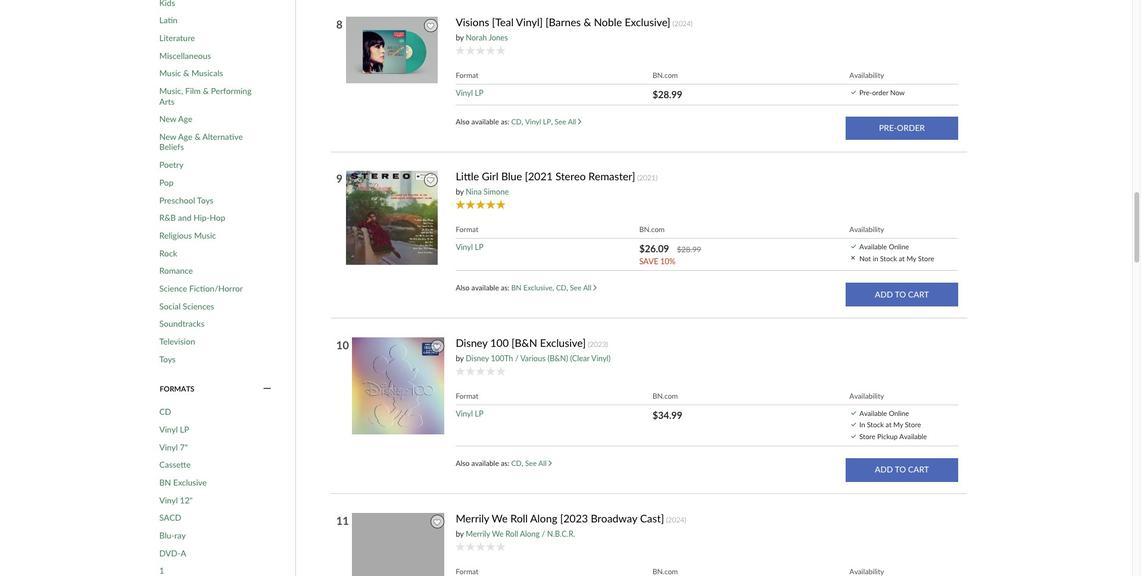 Task type: vqa. For each thing, say whether or not it's contained in the screenshot.
eBook
no



Task type: describe. For each thing, give the bounding box(es) containing it.
various
[[521, 354, 546, 363]]

by inside merrily we roll along [2023 broadway cast] (2024) by merrily we roll along / n.b.c.r.
[[456, 530, 464, 539]]

dvd-a
[[159, 549, 186, 559]]

pop
[[159, 178, 174, 188]]

format for disney
[[456, 392, 479, 401]]

bn.com for little girl blue [2021 stereo remaster]
[[640, 225, 665, 234]]

(b&n)
[[548, 354, 569, 363]]

new age
[[159, 114, 193, 124]]

$28.99 link
[[653, 89, 683, 100]]

merrily we roll along [2023 broadway cast] image
[[352, 513, 447, 577]]

disney 100 [b&n exclusive] (2023) by disney 100th / various (b&n) (clear vinyl)
[[456, 337, 611, 363]]

see all link for &
[[555, 118, 582, 127]]

see for stereo
[[570, 284, 582, 293]]

11
[[336, 515, 349, 528]]

literature link
[[159, 33, 195, 43]]

also available as: cd ,
[[456, 459, 526, 468]]

new age & alternative beliefs
[[159, 132, 243, 152]]

vinyl]
[[516, 15, 543, 28]]

religious music link
[[159, 231, 216, 241]]

/ inside merrily we roll along [2023 broadway cast] (2024) by merrily we roll along / n.b.c.r.
[[542, 530, 546, 539]]

exclusive] inside disney 100 [b&n exclusive] (2023) by disney 100th / various (b&n) (clear vinyl)
[[540, 337, 586, 350]]

1 we from the top
[[492, 512, 508, 525]]

1 horizontal spatial bn
[[512, 284, 522, 293]]

religious music
[[159, 231, 216, 241]]

disney 100 [b&n exclusive] link
[[456, 337, 586, 350]]

alternative
[[203, 132, 243, 142]]

also for visions [teal vinyl] [barnes & noble exclusive]
[[456, 118, 470, 127]]

formats button
[[159, 384, 273, 395]]

0 vertical spatial my store
[[907, 254, 935, 263]]

musicals
[[192, 68, 223, 78]]

formats
[[160, 385, 194, 394]]

2 vertical spatial available
[[900, 433, 928, 441]]

latin link
[[159, 15, 178, 26]]

now
[[891, 88, 906, 97]]

disney 100 [b&n exclusive] image
[[352, 337, 447, 436]]

& inside new age & alternative beliefs
[[195, 132, 201, 142]]

vinyl lp link up vinyl 7"
[[159, 425, 189, 435]]

[2021
[[525, 170, 553, 183]]

vinyl for vinyl lp link over vinyl 7"
[[159, 425, 178, 435]]

& inside the visions [teal vinyl] [barnes & noble exclusive] (2024) by norah jones
[[584, 15, 592, 28]]

merrily we roll along [2023 broadway cast] (2024) by merrily we roll along / n.b.c.r.
[[456, 512, 687, 539]]

blu-
[[159, 531, 174, 541]]

9
[[336, 172, 343, 185]]

$34.99 link
[[653, 410, 683, 421]]

available for little girl blue [2021 stereo remaster]
[[860, 243, 888, 251]]

1 vertical spatial disney
[[466, 354, 489, 363]]

poetry link
[[159, 160, 184, 170]]

pop link
[[159, 178, 174, 188]]

age for new age & alternative beliefs
[[178, 132, 193, 142]]

1 vertical spatial roll
[[506, 530, 519, 539]]

bn.com down cast]
[[653, 568, 678, 577]]

save
[[640, 257, 659, 266]]

in
[[873, 254, 879, 263]]

television link
[[159, 337, 195, 347]]

fiction/horror
[[189, 284, 243, 294]]

religious
[[159, 231, 192, 241]]

a
[[181, 549, 186, 559]]

as: for [teal
[[501, 118, 510, 127]]

ray
[[174, 531, 186, 541]]

see all for &
[[555, 118, 578, 127]]

right image for stereo
[[594, 285, 597, 291]]

see for &
[[555, 118, 567, 127]]

$26.09
[[640, 243, 670, 255]]

right image for &
[[578, 119, 582, 125]]

vinyl lp for little
[[456, 243, 484, 252]]

1 horizontal spatial toys
[[197, 195, 214, 205]]

exclusive] inside the visions [teal vinyl] [barnes & noble exclusive] (2024) by norah jones
[[625, 15, 671, 28]]

also for little girl blue [2021 stereo remaster]
[[456, 284, 470, 293]]

latin
[[159, 15, 178, 25]]

8
[[336, 18, 343, 31]]

4 check image from the top
[[852, 423, 857, 427]]

online for disney 100 [b&n exclusive]
[[890, 409, 910, 418]]

3 as: from the top
[[501, 459, 510, 468]]

7"
[[180, 443, 188, 453]]

soundtracks
[[159, 319, 205, 329]]

vinyl)
[[592, 354, 611, 363]]

0 vertical spatial merrily
[[456, 512, 489, 525]]

vinyl for 100's vinyl lp link
[[456, 409, 473, 419]]

100th
[[491, 354, 514, 363]]

cassette link
[[159, 460, 191, 471]]

science
[[159, 284, 187, 294]]

1 vertical spatial my store
[[894, 421, 922, 429]]

merrily we roll along / n.b.c.r. link
[[466, 530, 576, 539]]

all for stereo
[[584, 284, 592, 293]]

toys link
[[159, 354, 176, 365]]

12"
[[180, 496, 193, 506]]

visions [teal vinyl] [barnes & noble exclusive] (2024) by norah jones
[[456, 15, 693, 42]]

10
[[336, 339, 349, 352]]

new for new age & alternative beliefs
[[159, 132, 176, 142]]

(2023)
[[588, 340, 609, 349]]

arts
[[159, 96, 175, 106]]

performing
[[211, 86, 252, 96]]

visions
[[456, 15, 490, 28]]

cassette
[[159, 460, 191, 470]]

television
[[159, 337, 195, 347]]

0 horizontal spatial toys
[[159, 354, 176, 365]]

& inside music, film & performing arts
[[203, 86, 209, 96]]

0 vertical spatial disney
[[456, 337, 488, 350]]

1 horizontal spatial exclusive
[[524, 284, 553, 293]]

bn.com for visions [teal vinyl] [barnes & noble exclusive]
[[653, 71, 678, 80]]

order
[[873, 88, 889, 97]]

available for little
[[472, 284, 499, 293]]

hip-
[[194, 213, 210, 223]]

available online for disney 100 [b&n exclusive]
[[860, 409, 910, 418]]

available for visions
[[472, 118, 499, 127]]

4 availability from the top
[[850, 568, 885, 577]]

little girl blue [2021 stereo remaster] link
[[456, 170, 636, 183]]

2 vertical spatial see all link
[[526, 459, 552, 468]]

dvd-a link
[[159, 549, 186, 559]]

2 vertical spatial see all
[[526, 459, 549, 468]]

vinyl lp link up [2021
[[526, 118, 552, 127]]

see all for stereo
[[570, 284, 594, 293]]

vinyl 12" link
[[159, 496, 193, 506]]

also available as: cd , vinyl lp ,
[[456, 118, 555, 127]]

sacd
[[159, 513, 181, 524]]

little girl blue [2021 stereo remaster] image
[[346, 170, 441, 266]]

2 we from the top
[[492, 530, 504, 539]]

nina simone link
[[466, 187, 509, 197]]

0 horizontal spatial see
[[526, 459, 537, 468]]

online for little girl blue [2021 stereo remaster]
[[890, 243, 910, 251]]

(clear
[[571, 354, 590, 363]]

romance link
[[159, 266, 193, 276]]

and
[[178, 213, 192, 223]]

1
[[159, 566, 164, 577]]

1 vertical spatial music
[[194, 231, 216, 241]]

availability for visions [teal vinyl] [barnes & noble exclusive]
[[850, 71, 885, 80]]

social
[[159, 301, 181, 311]]

little girl blue [2021 stereo remaster] (2021) by nina simone
[[456, 170, 658, 197]]

disney 100th / various (b&n) (clear vinyl) link
[[466, 354, 611, 363]]

vinyl lp link for girl
[[456, 243, 484, 252]]

/ inside disney 100 [b&n exclusive] (2023) by disney 100th / various (b&n) (clear vinyl)
[[516, 354, 519, 363]]

age for new age
[[178, 114, 193, 124]]

by inside the visions [teal vinyl] [barnes & noble exclusive] (2024) by norah jones
[[456, 33, 464, 42]]

r&b
[[159, 213, 176, 223]]

r&b and hip-hop
[[159, 213, 225, 223]]

pickup
[[878, 433, 898, 441]]

vinyl for girl's vinyl lp link
[[456, 243, 473, 252]]

10%
[[661, 257, 676, 266]]



Task type: locate. For each thing, give the bounding box(es) containing it.
lp for girl
[[475, 243, 484, 252]]

1 vertical spatial see all link
[[570, 284, 597, 293]]

3 check image from the top
[[852, 412, 857, 415]]

n.b.c.r.
[[548, 530, 576, 539]]

2 available online from the top
[[860, 409, 910, 418]]

norah
[[466, 33, 487, 42]]

music,
[[159, 86, 183, 96]]

1 age from the top
[[178, 114, 193, 124]]

visions [teal vinyl] [barnes & noble exclusive] image
[[346, 16, 441, 84]]

exclusive] up (b&n)
[[540, 337, 586, 350]]

[2023
[[561, 512, 589, 525]]

available online for little girl blue [2021 stereo remaster]
[[860, 243, 910, 251]]

age up new age & alternative beliefs
[[178, 114, 193, 124]]

0 vertical spatial new
[[159, 114, 176, 124]]

poetry
[[159, 160, 184, 170]]

toys
[[197, 195, 214, 205], [159, 354, 176, 365]]

available
[[860, 243, 888, 251], [860, 409, 888, 418], [900, 433, 928, 441]]

see all link up the stereo
[[555, 118, 582, 127]]

bn exclusive
[[159, 478, 207, 488]]

new up beliefs
[[159, 132, 176, 142]]

1 available online from the top
[[860, 243, 910, 251]]

1 horizontal spatial music
[[194, 231, 216, 241]]

4 format from the top
[[456, 568, 479, 577]]

available
[[472, 118, 499, 127], [472, 284, 499, 293], [472, 459, 499, 468]]

music up music,
[[159, 68, 181, 78]]

merrily we roll along [2023 broadway cast] link
[[456, 512, 665, 526]]

1 horizontal spatial see
[[555, 118, 567, 127]]

exclusive] right noble
[[625, 15, 671, 28]]

vinyl lp up the also available as: cd , vinyl lp ,
[[456, 88, 484, 98]]

0 vertical spatial exclusive]
[[625, 15, 671, 28]]

check image
[[852, 90, 857, 94], [852, 245, 857, 249], [852, 412, 857, 415], [852, 423, 857, 427]]

3 availability from the top
[[850, 392, 885, 401]]

bn exclusive link
[[512, 284, 553, 293], [159, 478, 207, 488]]

disney
[[456, 337, 488, 350], [466, 354, 489, 363]]

0 horizontal spatial exclusive
[[173, 478, 207, 488]]

simone
[[484, 187, 509, 197]]

0 vertical spatial available
[[860, 243, 888, 251]]

vinyl up [2021
[[526, 118, 542, 127]]

merrily
[[456, 512, 489, 525], [466, 530, 490, 539]]

0 horizontal spatial exclusive]
[[540, 337, 586, 350]]

disney left 100
[[456, 337, 488, 350]]

3 format from the top
[[456, 392, 479, 401]]

,
[[522, 118, 524, 127], [552, 118, 553, 127], [553, 284, 555, 293], [567, 284, 569, 293], [522, 459, 524, 468]]

0 vertical spatial $28.99
[[653, 89, 683, 100]]

available online up in
[[860, 243, 910, 251]]

2 availability from the top
[[850, 225, 885, 234]]

rock link
[[159, 248, 177, 259]]

right image up (2023)
[[594, 285, 597, 291]]

nina
[[466, 187, 482, 197]]

available online up in stock at my store at the bottom right
[[860, 409, 910, 418]]

not
[[860, 254, 872, 263]]

bn down cassette link
[[159, 478, 171, 488]]

2 vertical spatial all
[[539, 459, 547, 468]]

0 vertical spatial music
[[159, 68, 181, 78]]

as: left right image
[[501, 459, 510, 468]]

availability for disney 100 [b&n exclusive]
[[850, 392, 885, 401]]

also available as: bn exclusive , cd ,
[[456, 284, 570, 293]]

0 vertical spatial toys
[[197, 195, 214, 205]]

1 horizontal spatial exclusive]
[[625, 15, 671, 28]]

toys up hip-
[[197, 195, 214, 205]]

new
[[159, 114, 176, 124], [159, 132, 176, 142]]

2 also from the top
[[456, 284, 470, 293]]

lp up also available as: cd ,
[[475, 409, 484, 419]]

3 available from the top
[[472, 459, 499, 468]]

at
[[899, 254, 905, 263], [886, 421, 892, 429]]

also
[[456, 118, 470, 127], [456, 284, 470, 293], [456, 459, 470, 468]]

lp up the also available as: cd , vinyl lp ,
[[475, 88, 484, 98]]

2 vertical spatial see
[[526, 459, 537, 468]]

check image up check icon
[[852, 412, 857, 415]]

music, film & performing arts link
[[159, 86, 258, 107]]

0 vertical spatial bn exclusive link
[[512, 284, 553, 293]]

we
[[492, 512, 508, 525], [492, 530, 504, 539]]

availability for little girl blue [2021 stereo remaster]
[[850, 225, 885, 234]]

vinyl for [teal vinyl lp link
[[456, 88, 473, 98]]

1 vertical spatial available online
[[860, 409, 910, 418]]

(2024) inside the visions [teal vinyl] [barnes & noble exclusive] (2024) by norah jones
[[673, 19, 693, 28]]

lp for 100
[[475, 409, 484, 419]]

pre-order now
[[860, 88, 906, 97]]

0 horizontal spatial bn
[[159, 478, 171, 488]]

along up n.b.c.r.
[[531, 512, 558, 525]]

2 by from the top
[[456, 187, 464, 197]]

sciences
[[183, 301, 214, 311]]

vinyl lp link for [teal
[[456, 88, 484, 98]]

new inside new age & alternative beliefs
[[159, 132, 176, 142]]

3 by from the top
[[456, 354, 464, 363]]

1 available from the top
[[472, 118, 499, 127]]

0 vertical spatial along
[[531, 512, 558, 525]]

0 vertical spatial see
[[555, 118, 567, 127]]

all left right image
[[539, 459, 547, 468]]

0 horizontal spatial at
[[886, 421, 892, 429]]

check image left pre-
[[852, 90, 857, 94]]

1 vertical spatial as:
[[501, 284, 510, 293]]

lp for [teal
[[475, 88, 484, 98]]

see all link for stereo
[[570, 284, 597, 293]]

vinyl lp up also available as: cd ,
[[456, 409, 484, 419]]

1 vertical spatial see
[[570, 284, 582, 293]]

bn exclusive link up [b&n
[[512, 284, 553, 293]]

2 vertical spatial also
[[456, 459, 470, 468]]

online up the not in stock at my store
[[890, 243, 910, 251]]

by inside disney 100 [b&n exclusive] (2023) by disney 100th / various (b&n) (clear vinyl)
[[456, 354, 464, 363]]

cast]
[[641, 512, 665, 525]]

along
[[531, 512, 558, 525], [520, 530, 540, 539]]

1 as: from the top
[[501, 118, 510, 127]]

in
[[860, 421, 866, 429]]

vinyl lp for visions
[[456, 88, 484, 98]]

new down arts
[[159, 114, 176, 124]]

my store up "store pickup available"
[[894, 421, 922, 429]]

1 vertical spatial toys
[[159, 354, 176, 365]]

music, film & performing arts
[[159, 86, 252, 106]]

vinyl up also available as: cd ,
[[456, 409, 473, 419]]

1 vertical spatial at
[[886, 421, 892, 429]]

at right in
[[899, 254, 905, 263]]

0 vertical spatial also
[[456, 118, 470, 127]]

right image
[[578, 119, 582, 125], [594, 285, 597, 291]]

format for visions
[[456, 71, 479, 80]]

blu-ray link
[[159, 531, 186, 541]]

close modal image
[[852, 257, 856, 260]]

$28.99 inside $28.99 save 10%
[[678, 245, 702, 255]]

bn exclusive link up 12"
[[159, 478, 207, 488]]

new age link
[[159, 114, 193, 124]]

roll up merrily we roll along / n.b.c.r. link
[[511, 512, 528, 525]]

1 vertical spatial exclusive
[[173, 478, 207, 488]]

0 vertical spatial right image
[[578, 119, 582, 125]]

1 link
[[159, 566, 164, 577]]

r&b and hip-hop link
[[159, 213, 225, 223]]

exclusive up 12"
[[173, 478, 207, 488]]

right image
[[549, 461, 552, 467]]

all
[[568, 118, 577, 127], [584, 284, 592, 293], [539, 459, 547, 468]]

(2024) inside merrily we roll along [2023 broadway cast] (2024) by merrily we roll along / n.b.c.r.
[[667, 516, 687, 525]]

1 vertical spatial (2024)
[[667, 516, 687, 525]]

at up pickup
[[886, 421, 892, 429]]

& inside music & musicals link
[[183, 68, 189, 78]]

None submit
[[847, 117, 959, 140], [847, 283, 959, 307], [847, 459, 959, 483], [847, 117, 959, 140], [847, 283, 959, 307], [847, 459, 959, 483]]

age up beliefs
[[178, 132, 193, 142]]

1 check image from the top
[[852, 90, 857, 94]]

1 horizontal spatial bn exclusive link
[[512, 284, 553, 293]]

my store
[[907, 254, 935, 263], [894, 421, 922, 429]]

0 horizontal spatial music
[[159, 68, 181, 78]]

lp up also available as: bn exclusive , cd ,
[[475, 243, 484, 252]]

$28.99 for $28.99
[[653, 89, 683, 100]]

vinyl for vinyl 7" link
[[159, 443, 178, 453]]

bn.com up $26.09
[[640, 225, 665, 234]]

vinyl 7"
[[159, 443, 188, 453]]

/ right 100th
[[516, 354, 519, 363]]

/ left n.b.c.r.
[[542, 530, 546, 539]]

available for disney 100 [b&n exclusive]
[[860, 409, 888, 418]]

blue
[[502, 170, 523, 183]]

format for little
[[456, 225, 479, 234]]

girl
[[482, 170, 499, 183]]

bn.com
[[653, 71, 678, 80], [640, 225, 665, 234], [653, 392, 678, 401], [653, 568, 678, 577]]

2 vertical spatial available
[[472, 459, 499, 468]]

(2021)
[[638, 173, 658, 182]]

2 age from the top
[[178, 132, 193, 142]]

1 vertical spatial new
[[159, 132, 176, 142]]

broadway
[[591, 512, 638, 525]]

vinyl lp link for 100
[[456, 409, 484, 419]]

bn.com up $28.99 link
[[653, 71, 678, 80]]

miscellaneous
[[159, 51, 211, 61]]

0 horizontal spatial all
[[539, 459, 547, 468]]

0 vertical spatial available online
[[860, 243, 910, 251]]

check image
[[852, 435, 857, 439]]

literature
[[159, 33, 195, 43]]

0 vertical spatial available
[[472, 118, 499, 127]]

0 vertical spatial we
[[492, 512, 508, 525]]

bn inside bn exclusive link
[[159, 478, 171, 488]]

minus image
[[263, 384, 272, 395]]

1 vertical spatial stock
[[868, 421, 885, 429]]

vinyl lp link up also available as: cd ,
[[456, 409, 484, 419]]

0 vertical spatial /
[[516, 354, 519, 363]]

as: up blue at top
[[501, 118, 510, 127]]

vinyl lp down nina
[[456, 243, 484, 252]]

0 horizontal spatial bn exclusive link
[[159, 478, 207, 488]]

0 vertical spatial see all link
[[555, 118, 582, 127]]

vinyl lp up vinyl 7"
[[159, 425, 189, 435]]

roll
[[511, 512, 528, 525], [506, 530, 519, 539]]

vinyl up the also available as: cd , vinyl lp ,
[[456, 88, 473, 98]]

2 format from the top
[[456, 225, 479, 234]]

check image left in
[[852, 423, 857, 427]]

$34.99
[[653, 410, 683, 421]]

online up in stock at my store at the bottom right
[[890, 409, 910, 418]]

1 vertical spatial merrily
[[466, 530, 490, 539]]

4 by from the top
[[456, 530, 464, 539]]

1 vertical spatial bn exclusive link
[[159, 478, 207, 488]]

right image up the stereo
[[578, 119, 582, 125]]

vinyl up vinyl 7"
[[159, 425, 178, 435]]

2 online from the top
[[890, 409, 910, 418]]

2 check image from the top
[[852, 245, 857, 249]]

0 vertical spatial exclusive
[[524, 284, 553, 293]]

0 vertical spatial at
[[899, 254, 905, 263]]

as:
[[501, 118, 510, 127], [501, 284, 510, 293], [501, 459, 510, 468]]

little
[[456, 170, 480, 183]]

as: for girl
[[501, 284, 510, 293]]

bn.com up $34.99 link
[[653, 392, 678, 401]]

stock
[[881, 254, 898, 263], [868, 421, 885, 429]]

1 vertical spatial /
[[542, 530, 546, 539]]

0 vertical spatial stock
[[881, 254, 898, 263]]

1 new from the top
[[159, 114, 176, 124]]

2 as: from the top
[[501, 284, 510, 293]]

1 vertical spatial right image
[[594, 285, 597, 291]]

see all link up (2023)
[[570, 284, 597, 293]]

(2024) for cast]
[[667, 516, 687, 525]]

remaster]
[[589, 170, 636, 183]]

0 horizontal spatial /
[[516, 354, 519, 363]]

0 vertical spatial as:
[[501, 118, 510, 127]]

vinyl lp for disney
[[456, 409, 484, 419]]

1 vertical spatial available
[[472, 284, 499, 293]]

0 vertical spatial roll
[[511, 512, 528, 525]]

1 vertical spatial available
[[860, 409, 888, 418]]

miscellaneous link
[[159, 51, 211, 61]]

roll left n.b.c.r.
[[506, 530, 519, 539]]

cd
[[512, 118, 522, 127], [557, 284, 567, 293], [159, 407, 171, 417], [512, 459, 522, 468]]

lp up little girl blue [2021 stereo remaster] link
[[543, 118, 552, 127]]

blu-ray
[[159, 531, 186, 541]]

cd link
[[512, 118, 522, 127], [557, 284, 567, 293], [159, 407, 171, 418], [512, 459, 522, 468]]

/
[[516, 354, 519, 363], [542, 530, 546, 539]]

1 vertical spatial online
[[890, 409, 910, 418]]

0 vertical spatial bn
[[512, 284, 522, 293]]

0 vertical spatial age
[[178, 114, 193, 124]]

vinyl left 12"
[[159, 496, 178, 506]]

vinyl lp link down nina
[[456, 243, 484, 252]]

lp up 7"
[[180, 425, 189, 435]]

all for &
[[568, 118, 577, 127]]

disney left 100th
[[466, 354, 489, 363]]

romance
[[159, 266, 193, 276]]

2 vertical spatial as:
[[501, 459, 510, 468]]

2 available from the top
[[472, 284, 499, 293]]

age inside new age & alternative beliefs
[[178, 132, 193, 142]]

new for new age
[[159, 114, 176, 124]]

2 new from the top
[[159, 132, 176, 142]]

1 vertical spatial exclusive]
[[540, 337, 586, 350]]

1 horizontal spatial /
[[542, 530, 546, 539]]

exclusive up [b&n
[[524, 284, 553, 293]]

0 vertical spatial (2024)
[[673, 19, 693, 28]]

& right "film"
[[203, 86, 209, 96]]

1 vertical spatial bn
[[159, 478, 171, 488]]

1 also from the top
[[456, 118, 470, 127]]

1 vertical spatial see all
[[570, 284, 594, 293]]

bn up disney 100 [b&n exclusive] link
[[512, 284, 522, 293]]

see all link up the merrily we roll along [2023 broadway cast] link
[[526, 459, 552, 468]]

see
[[555, 118, 567, 127], [570, 284, 582, 293], [526, 459, 537, 468]]

1 horizontal spatial at
[[899, 254, 905, 263]]

not in stock at my store
[[860, 254, 935, 263]]

0 vertical spatial see all
[[555, 118, 578, 127]]

1 vertical spatial age
[[178, 132, 193, 142]]

toys down television link
[[159, 354, 176, 365]]

1 online from the top
[[890, 243, 910, 251]]

1 horizontal spatial right image
[[594, 285, 597, 291]]

along left n.b.c.r.
[[520, 530, 540, 539]]

1 vertical spatial we
[[492, 530, 504, 539]]

vinyl lp link up the also available as: cd , vinyl lp ,
[[456, 88, 484, 98]]

all up the stereo
[[568, 118, 577, 127]]

vinyl left 7"
[[159, 443, 178, 453]]

2 horizontal spatial all
[[584, 284, 592, 293]]

0 vertical spatial online
[[890, 243, 910, 251]]

2 horizontal spatial see
[[570, 284, 582, 293]]

1 horizontal spatial all
[[568, 118, 577, 127]]

stereo
[[556, 170, 586, 183]]

social sciences
[[159, 301, 214, 311]]

preschool toys
[[159, 195, 214, 205]]

check image up close modal icon
[[852, 245, 857, 249]]

all up (2023)
[[584, 284, 592, 293]]

1 vertical spatial all
[[584, 284, 592, 293]]

[teal
[[492, 15, 514, 28]]

as: up 100
[[501, 284, 510, 293]]

preschool toys link
[[159, 195, 214, 206]]

0 vertical spatial all
[[568, 118, 577, 127]]

1 by from the top
[[456, 33, 464, 42]]

0 horizontal spatial right image
[[578, 119, 582, 125]]

1 vertical spatial also
[[456, 284, 470, 293]]

bn.com for disney 100 [b&n exclusive]
[[653, 392, 678, 401]]

& left noble
[[584, 15, 592, 28]]

vinyl lp link
[[456, 88, 484, 98], [526, 118, 552, 127], [456, 243, 484, 252], [456, 409, 484, 419], [159, 425, 189, 435]]

my store right in
[[907, 254, 935, 263]]

science fiction/horror link
[[159, 284, 243, 294]]

1 format from the top
[[456, 71, 479, 80]]

norah jones link
[[466, 33, 508, 42]]

1 availability from the top
[[850, 71, 885, 80]]

rock
[[159, 248, 177, 258]]

1 vertical spatial $28.99
[[678, 245, 702, 255]]

by inside little girl blue [2021 stereo remaster] (2021) by nina simone
[[456, 187, 464, 197]]

& down miscellaneous "link"
[[183, 68, 189, 78]]

3 also from the top
[[456, 459, 470, 468]]

$28.99 for $28.99 save 10%
[[678, 245, 702, 255]]

vinyl down nina
[[456, 243, 473, 252]]

visions [teal vinyl] [barnes & noble exclusive] link
[[456, 15, 671, 29]]

new age & alternative beliefs link
[[159, 132, 258, 153]]

vinyl for vinyl 12" link
[[159, 496, 178, 506]]

music down hip-
[[194, 231, 216, 241]]

& left 'alternative'
[[195, 132, 201, 142]]

1 vertical spatial along
[[520, 530, 540, 539]]

(2024) for exclusive]
[[673, 19, 693, 28]]



